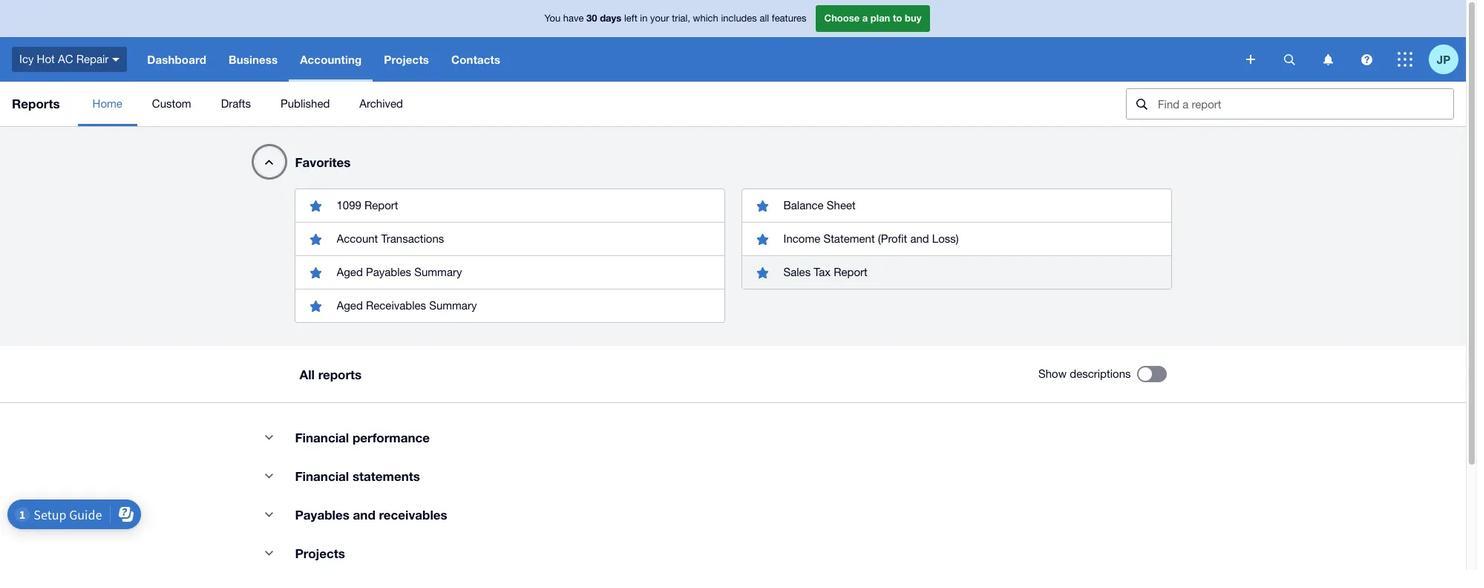 Task type: describe. For each thing, give the bounding box(es) containing it.
Find a report text field
[[1157, 89, 1453, 119]]

show
[[1039, 367, 1067, 380]]

all
[[300, 366, 315, 382]]

loss)
[[932, 232, 959, 245]]

receivables
[[366, 299, 426, 312]]

collapse report group image for projects
[[254, 538, 284, 568]]

aged for aged receivables summary
[[337, 299, 363, 312]]

balance
[[784, 199, 824, 212]]

archived link
[[345, 82, 418, 126]]

transactions
[[381, 232, 444, 245]]

descriptions
[[1070, 367, 1131, 380]]

custom
[[152, 97, 191, 110]]

choose a plan to buy
[[824, 12, 922, 24]]

aged receivables summary link
[[295, 289, 724, 322]]

jp button
[[1429, 37, 1466, 82]]

projects button
[[373, 37, 440, 82]]

home link
[[78, 82, 137, 126]]

you
[[545, 13, 561, 24]]

aged payables summary link
[[295, 255, 724, 289]]

accounting button
[[289, 37, 373, 82]]

1 vertical spatial payables
[[295, 507, 350, 523]]

contacts button
[[440, 37, 512, 82]]

summary for aged payables summary
[[414, 266, 462, 278]]

choose
[[824, 12, 860, 24]]

plan
[[871, 12, 890, 24]]

svg image inside icy hot ac repair popup button
[[112, 58, 120, 61]]

drafts
[[221, 97, 251, 110]]

archived
[[360, 97, 403, 110]]

jp
[[1437, 52, 1451, 66]]

buy
[[905, 12, 922, 24]]

1 vertical spatial report
[[834, 266, 868, 278]]

all reports
[[300, 366, 362, 382]]

favorites
[[295, 154, 351, 170]]

to
[[893, 12, 902, 24]]

payables and receivables
[[295, 507, 447, 523]]

repair
[[76, 53, 109, 65]]

collapse report group image for payables
[[254, 500, 284, 529]]

aged receivables summary
[[337, 299, 477, 312]]

income statement (profit and loss) link
[[742, 222, 1171, 255]]

business button
[[217, 37, 289, 82]]

(profit
[[878, 232, 907, 245]]

you have 30 days left in your trial, which includes all features
[[545, 12, 807, 24]]

accounting
[[300, 53, 362, 66]]

menu containing home
[[78, 82, 1114, 126]]

ac
[[58, 53, 73, 65]]

in
[[640, 13, 648, 24]]

sheet
[[827, 199, 856, 212]]

payables inside aged payables summary link
[[366, 266, 411, 278]]

your
[[650, 13, 669, 24]]

financial statements
[[295, 468, 420, 484]]

collapse report group image for financial performance
[[254, 422, 284, 452]]

account transactions link
[[295, 222, 724, 255]]

reports
[[12, 96, 60, 111]]

receivables
[[379, 507, 447, 523]]

financial for financial statements
[[295, 468, 349, 484]]

sales tax report link
[[742, 255, 1171, 289]]

financial for financial performance
[[295, 430, 349, 445]]



Task type: vqa. For each thing, say whether or not it's contained in the screenshot.
the top Aged
yes



Task type: locate. For each thing, give the bounding box(es) containing it.
1099 report
[[337, 199, 398, 212]]

aged inside aged payables summary link
[[337, 266, 363, 278]]

2 financial from the top
[[295, 468, 349, 484]]

remove favorite image for sales tax report
[[748, 258, 778, 287]]

30
[[587, 12, 597, 24]]

2 collapse report group image from the top
[[254, 538, 284, 568]]

balance sheet
[[784, 199, 856, 212]]

remove favorite image inside sales tax report link
[[748, 258, 778, 287]]

features
[[772, 13, 807, 24]]

have
[[563, 13, 584, 24]]

remove favorite image
[[301, 191, 331, 220], [301, 224, 331, 254]]

icy
[[19, 53, 34, 65]]

1 vertical spatial financial
[[295, 468, 349, 484]]

remove favorite image for account transactions
[[301, 224, 331, 254]]

tax
[[814, 266, 831, 278]]

0 vertical spatial report
[[364, 199, 398, 212]]

1 collapse report group image from the top
[[254, 461, 284, 491]]

reports
[[318, 366, 362, 382]]

income statement (profit and loss)
[[784, 232, 959, 245]]

0 horizontal spatial payables
[[295, 507, 350, 523]]

0 vertical spatial and
[[910, 232, 929, 245]]

which
[[693, 13, 718, 24]]

report
[[364, 199, 398, 212], [834, 266, 868, 278]]

navigation containing dashboard
[[136, 37, 1236, 82]]

financial performance
[[295, 430, 430, 445]]

remove favorite image for balance sheet
[[748, 191, 778, 220]]

summary down transactions
[[414, 266, 462, 278]]

1 horizontal spatial projects
[[384, 53, 429, 66]]

1 vertical spatial collapse report group image
[[254, 500, 284, 529]]

0 vertical spatial remove favorite image
[[301, 191, 331, 220]]

0 horizontal spatial svg image
[[112, 58, 120, 61]]

1 collapse report group image from the top
[[254, 422, 284, 452]]

statements
[[353, 468, 420, 484]]

0 vertical spatial financial
[[295, 430, 349, 445]]

business
[[229, 53, 278, 66]]

summary
[[414, 266, 462, 278], [429, 299, 477, 312]]

financial up financial statements
[[295, 430, 349, 445]]

aged
[[337, 266, 363, 278], [337, 299, 363, 312]]

remove favorite image left the 1099
[[301, 191, 331, 220]]

banner containing jp
[[0, 0, 1466, 82]]

hot
[[37, 53, 55, 65]]

income
[[784, 232, 820, 245]]

svg image
[[1398, 52, 1413, 67], [1284, 54, 1295, 65], [1323, 54, 1333, 65], [1246, 55, 1255, 64]]

remove favorite image left account
[[301, 224, 331, 254]]

a
[[862, 12, 868, 24]]

remove favorite image for aged payables summary
[[301, 258, 331, 287]]

remove favorite image inside balance sheet link
[[748, 191, 778, 220]]

aged left receivables
[[337, 299, 363, 312]]

remove favorite image inside income statement (profit and loss) link
[[748, 224, 778, 254]]

1 horizontal spatial report
[[834, 266, 868, 278]]

1 vertical spatial remove favorite image
[[301, 224, 331, 254]]

balance sheet link
[[742, 189, 1171, 222]]

report right tax at top
[[834, 266, 868, 278]]

remove favorite image inside 1099 report link
[[301, 191, 331, 220]]

aged inside aged receivables summary link
[[337, 299, 363, 312]]

0 horizontal spatial projects
[[295, 546, 345, 561]]

2 remove favorite image from the top
[[301, 224, 331, 254]]

1099
[[337, 199, 361, 212]]

aged for aged payables summary
[[337, 266, 363, 278]]

1099 report link
[[295, 189, 724, 222]]

0 vertical spatial projects
[[384, 53, 429, 66]]

payables down account transactions
[[366, 266, 411, 278]]

0 horizontal spatial report
[[364, 199, 398, 212]]

remove favorite image inside aged payables summary link
[[301, 258, 331, 287]]

navigation
[[136, 37, 1236, 82]]

remove favorite image for 1099 report
[[301, 191, 331, 220]]

payables down financial statements
[[295, 507, 350, 523]]

account transactions
[[337, 232, 444, 245]]

menu
[[78, 82, 1114, 126]]

published
[[281, 97, 330, 110]]

svg image
[[1361, 54, 1372, 65], [112, 58, 120, 61]]

aged payables summary
[[337, 266, 462, 278]]

0 vertical spatial aged
[[337, 266, 363, 278]]

projects inside popup button
[[384, 53, 429, 66]]

dashboard
[[147, 53, 206, 66]]

expand report group image
[[254, 147, 284, 177]]

1 horizontal spatial svg image
[[1361, 54, 1372, 65]]

custom link
[[137, 82, 206, 126]]

icy hot ac repair
[[19, 53, 109, 65]]

and
[[910, 232, 929, 245], [353, 507, 375, 523]]

published link
[[266, 82, 345, 126]]

1 vertical spatial projects
[[295, 546, 345, 561]]

sales tax report
[[784, 266, 868, 278]]

1 vertical spatial aged
[[337, 299, 363, 312]]

and left loss) on the top of page
[[910, 232, 929, 245]]

remove favorite image for aged receivables summary
[[301, 291, 331, 321]]

2 aged from the top
[[337, 299, 363, 312]]

projects down payables and receivables
[[295, 546, 345, 561]]

1 vertical spatial collapse report group image
[[254, 538, 284, 568]]

sales
[[784, 266, 811, 278]]

days
[[600, 12, 622, 24]]

0 vertical spatial collapse report group image
[[254, 422, 284, 452]]

None field
[[1126, 88, 1454, 120]]

1 aged from the top
[[337, 266, 363, 278]]

payables
[[366, 266, 411, 278], [295, 507, 350, 523]]

1 vertical spatial and
[[353, 507, 375, 523]]

account
[[337, 232, 378, 245]]

left
[[624, 13, 637, 24]]

1 horizontal spatial payables
[[366, 266, 411, 278]]

financial
[[295, 430, 349, 445], [295, 468, 349, 484]]

banner
[[0, 0, 1466, 82]]

remove favorite image inside account transactions link
[[301, 224, 331, 254]]

collapse report group image
[[254, 422, 284, 452], [254, 538, 284, 568]]

and down financial statements
[[353, 507, 375, 523]]

collapse report group image
[[254, 461, 284, 491], [254, 500, 284, 529]]

summary right receivables
[[429, 299, 477, 312]]

report right the 1099
[[364, 199, 398, 212]]

remove favorite image
[[748, 191, 778, 220], [748, 224, 778, 254], [301, 258, 331, 287], [748, 258, 778, 287], [301, 291, 331, 321]]

show descriptions
[[1039, 367, 1131, 380]]

drafts link
[[206, 82, 266, 126]]

icy hot ac repair button
[[0, 37, 136, 82]]

projects up archived
[[384, 53, 429, 66]]

statement
[[824, 232, 875, 245]]

trial,
[[672, 13, 690, 24]]

contacts
[[451, 53, 501, 66]]

0 vertical spatial summary
[[414, 266, 462, 278]]

and inside income statement (profit and loss) link
[[910, 232, 929, 245]]

0 vertical spatial payables
[[366, 266, 411, 278]]

1 vertical spatial summary
[[429, 299, 477, 312]]

projects
[[384, 53, 429, 66], [295, 546, 345, 561]]

all
[[760, 13, 769, 24]]

financial down financial performance
[[295, 468, 349, 484]]

0 vertical spatial collapse report group image
[[254, 461, 284, 491]]

2 collapse report group image from the top
[[254, 500, 284, 529]]

aged down account
[[337, 266, 363, 278]]

collapse report group image for financial
[[254, 461, 284, 491]]

summary for aged receivables summary
[[429, 299, 477, 312]]

home
[[92, 97, 122, 110]]

remove favorite image inside aged receivables summary link
[[301, 291, 331, 321]]

remove favorite image for income statement (profit and loss)
[[748, 224, 778, 254]]

includes
[[721, 13, 757, 24]]

1 horizontal spatial and
[[910, 232, 929, 245]]

1 remove favorite image from the top
[[301, 191, 331, 220]]

0 horizontal spatial and
[[353, 507, 375, 523]]

1 financial from the top
[[295, 430, 349, 445]]

dashboard link
[[136, 37, 217, 82]]

performance
[[353, 430, 430, 445]]



